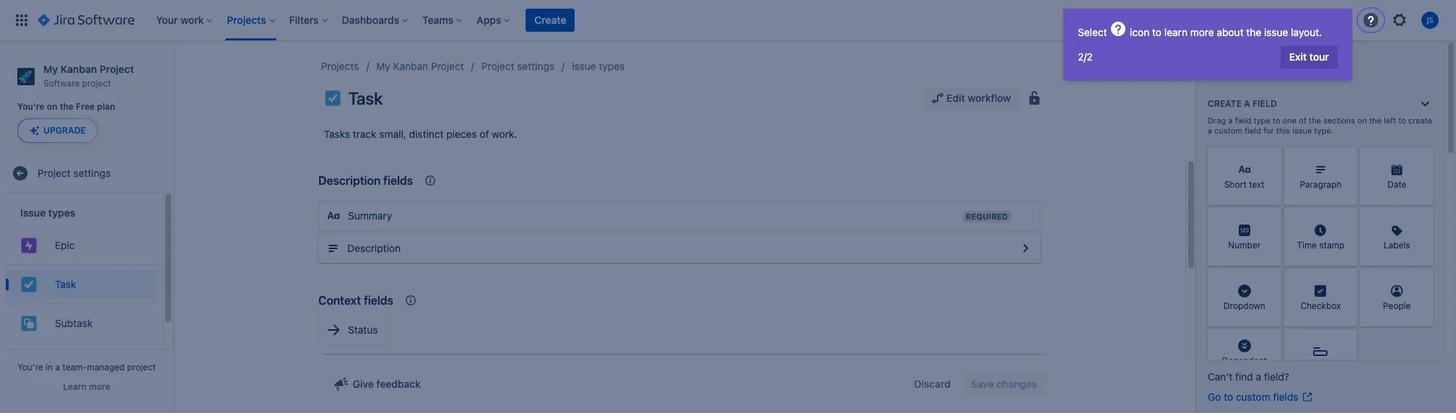 Task type: describe. For each thing, give the bounding box(es) containing it.
go to custom fields
[[1208, 391, 1299, 403]]

a right find
[[1256, 370, 1262, 383]]

give
[[353, 378, 374, 390]]

0 vertical spatial issue
[[572, 60, 596, 72]]

task group
[[6, 265, 157, 304]]

create a field
[[1208, 98, 1277, 109]]

you're on the free plan
[[17, 101, 115, 112]]

project inside my kanban project link
[[431, 60, 464, 72]]

summary
[[348, 209, 392, 222]]

tasks
[[324, 128, 350, 140]]

icon
[[1130, 26, 1150, 38]]

project inside my kanban project software project
[[99, 63, 134, 75]]

my for my kanban project
[[376, 60, 391, 72]]

layout.
[[1291, 26, 1322, 38]]

the right about
[[1247, 26, 1262, 38]]

on inside drag a field type to one of the sections on the left to create a custom field for this issue type.
[[1358, 116, 1367, 125]]

people
[[1383, 301, 1411, 312]]

upgrade button
[[18, 119, 97, 142]]

date
[[1388, 179, 1407, 190]]

exit tour button
[[1281, 45, 1338, 69]]

drag a field type to one of the sections on the left to create a custom field for this issue type.
[[1208, 116, 1433, 135]]

learn
[[1165, 26, 1188, 38]]

projects link
[[321, 58, 359, 75]]

context fields
[[318, 294, 393, 307]]

0 horizontal spatial issue
[[20, 206, 46, 219]]

kanban for my kanban project
[[393, 60, 428, 72]]

track
[[353, 128, 377, 140]]

fields for context fields
[[364, 294, 393, 307]]

my kanban project
[[376, 60, 464, 72]]

a down the drag
[[1208, 126, 1212, 135]]

epic
[[55, 239, 75, 251]]

type.
[[1315, 126, 1334, 135]]

1 vertical spatial project settings link
[[6, 159, 168, 188]]

select
[[1078, 26, 1110, 38]]

time stamp
[[1297, 240, 1345, 251]]

project settings inside project settings link
[[38, 167, 111, 179]]

1 horizontal spatial more
[[1191, 26, 1214, 38]]

edit workflow button
[[924, 87, 1020, 110]]

custom inside drag a field type to one of the sections on the left to create a custom field for this issue type.
[[1215, 126, 1243, 135]]

short text
[[1225, 179, 1265, 190]]

projects
[[321, 60, 359, 72]]

1 horizontal spatial project
[[127, 362, 156, 373]]

learn more button
[[63, 381, 110, 393]]

distinct
[[409, 128, 444, 140]]

in
[[46, 362, 53, 373]]

text
[[1249, 179, 1265, 190]]

go
[[1208, 391, 1221, 403]]

group containing issue types
[[6, 194, 157, 380]]

project down the upgrade button
[[38, 167, 71, 179]]

number
[[1228, 240, 1261, 251]]

add issue type image
[[20, 348, 38, 366]]

pieces
[[446, 128, 477, 140]]

0 horizontal spatial of
[[480, 128, 489, 140]]

to right icon
[[1152, 26, 1162, 38]]

tour
[[1310, 51, 1329, 63]]

context
[[318, 294, 361, 307]]

create
[[1409, 116, 1433, 125]]

icon to learn more about the issue layout.
[[1127, 26, 1322, 38]]

give feedback
[[353, 378, 421, 390]]

2 vertical spatial fields
[[1273, 391, 1299, 403]]

to right go
[[1224, 391, 1233, 403]]

2/2
[[1078, 51, 1093, 63]]

go to custom fields link
[[1208, 390, 1313, 404]]

exit
[[1289, 51, 1307, 63]]

epic link
[[6, 231, 157, 260]]

free
[[76, 101, 95, 112]]

1 horizontal spatial types
[[599, 60, 625, 72]]

stamp
[[1320, 240, 1345, 251]]

task inside "link"
[[55, 278, 76, 290]]

plan
[[97, 101, 115, 112]]

1 horizontal spatial issue types
[[572, 60, 625, 72]]

workflow
[[968, 92, 1011, 104]]

you're in a team-managed project
[[17, 362, 156, 373]]

exit tour
[[1289, 51, 1329, 63]]

learn
[[63, 381, 87, 392]]

can't find a field?
[[1208, 370, 1290, 383]]

team-
[[63, 362, 87, 373]]

about
[[1217, 26, 1244, 38]]

time
[[1297, 240, 1317, 251]]

more inside learn more "button"
[[89, 381, 110, 392]]

type
[[1254, 116, 1271, 125]]

managed
[[87, 362, 125, 373]]

create button
[[526, 9, 575, 32]]

open field configuration image
[[1017, 240, 1035, 257]]

find
[[1236, 370, 1253, 383]]

paragraph
[[1300, 179, 1342, 190]]

create for create a field
[[1208, 98, 1242, 109]]

more information about the context fields image
[[402, 292, 419, 309]]

edit workflow
[[947, 92, 1011, 104]]

subtask
[[55, 317, 93, 329]]

1 horizontal spatial project settings
[[481, 60, 555, 72]]

to right left
[[1399, 116, 1406, 125]]

status
[[348, 323, 378, 336]]

upgrade
[[43, 125, 86, 136]]

discard
[[914, 378, 951, 390]]

Search field
[[1182, 9, 1326, 32]]



Task type: locate. For each thing, give the bounding box(es) containing it.
0 horizontal spatial on
[[47, 101, 57, 112]]

drag
[[1208, 116, 1226, 125]]

kanban up software
[[60, 63, 97, 75]]

0 vertical spatial project settings
[[481, 60, 555, 72]]

task link
[[6, 270, 157, 299]]

create for create
[[535, 14, 566, 26]]

small,
[[379, 128, 406, 140]]

the
[[1247, 26, 1262, 38], [60, 101, 74, 112], [1309, 116, 1321, 125], [1370, 116, 1382, 125]]

project settings link down upgrade
[[6, 159, 168, 188]]

primary element
[[9, 0, 1182, 40]]

more down managed
[[89, 381, 110, 392]]

you're for you're in a team-managed project
[[17, 362, 43, 373]]

issue types up epic
[[20, 206, 75, 219]]

field up type
[[1253, 98, 1277, 109]]

dropdown
[[1224, 368, 1265, 378]]

no restrictions image
[[1026, 90, 1043, 107]]

issue types down primary element
[[572, 60, 625, 72]]

project settings down upgrade
[[38, 167, 111, 179]]

0 vertical spatial issue
[[1264, 26, 1289, 38]]

1 horizontal spatial issue
[[1293, 126, 1312, 135]]

tasks track small, distinct pieces of work.
[[324, 128, 517, 140]]

my for my kanban project software project
[[43, 63, 58, 75]]

issue type icon image
[[324, 90, 341, 107]]

types
[[599, 60, 625, 72], [48, 206, 75, 219]]

one
[[1283, 116, 1297, 125]]

1 vertical spatial project
[[127, 362, 156, 373]]

1 horizontal spatial kanban
[[393, 60, 428, 72]]

settings down create button
[[517, 60, 555, 72]]

0 horizontal spatial project
[[82, 78, 111, 89]]

description for description
[[347, 242, 401, 254]]

fields left the this link will be opened in a new tab image
[[1273, 391, 1299, 403]]

issue down one on the top right of the page
[[1293, 126, 1312, 135]]

1 vertical spatial you're
[[17, 362, 43, 373]]

fields
[[1208, 69, 1240, 82]]

a right the drag
[[1228, 116, 1233, 125]]

issue up epic link
[[20, 206, 46, 219]]

you're left in
[[17, 362, 43, 373]]

settings down upgrade
[[73, 167, 111, 179]]

more information about the context fields image
[[422, 172, 439, 189]]

help image
[[1110, 20, 1127, 38]]

more information about the fields image
[[1249, 66, 1266, 84]]

of inside drag a field type to one of the sections on the left to create a custom field for this issue type.
[[1299, 116, 1307, 125]]

custom
[[1215, 126, 1243, 135], [1236, 391, 1271, 403]]

issue
[[572, 60, 596, 72], [20, 206, 46, 219]]

fields left more information about the context fields image
[[364, 294, 393, 307]]

0 horizontal spatial task
[[55, 278, 76, 290]]

0 vertical spatial on
[[47, 101, 57, 112]]

1 vertical spatial settings
[[73, 167, 111, 179]]

issue inside drag a field type to one of the sections on the left to create a custom field for this issue type.
[[1293, 126, 1312, 135]]

create inside create button
[[535, 14, 566, 26]]

subtask link
[[6, 309, 157, 338]]

1 vertical spatial fields
[[364, 294, 393, 307]]

0 vertical spatial custom
[[1215, 126, 1243, 135]]

kanban
[[393, 60, 428, 72], [60, 63, 97, 75]]

a down more information about the fields image on the top of the page
[[1244, 98, 1250, 109]]

1 vertical spatial create
[[1208, 98, 1242, 109]]

1 horizontal spatial on
[[1358, 116, 1367, 125]]

task down epic
[[55, 278, 76, 290]]

field?
[[1264, 370, 1290, 383]]

0 horizontal spatial create
[[535, 14, 566, 26]]

field
[[1253, 98, 1277, 109], [1235, 116, 1252, 125], [1245, 126, 1261, 135]]

field for drag
[[1235, 116, 1252, 125]]

task
[[348, 88, 383, 108], [55, 278, 76, 290]]

1 horizontal spatial task
[[348, 88, 383, 108]]

issue left the layout. at the top right
[[1264, 26, 1289, 38]]

1 horizontal spatial issue
[[572, 60, 596, 72]]

0 vertical spatial you're
[[17, 101, 45, 112]]

short
[[1225, 179, 1247, 190]]

more right learn
[[1191, 26, 1214, 38]]

types down primary element
[[599, 60, 625, 72]]

more
[[1191, 26, 1214, 38], [89, 381, 110, 392]]

project up plan
[[82, 78, 111, 89]]

description
[[318, 174, 381, 187], [347, 242, 401, 254]]

1 vertical spatial issue
[[1293, 126, 1312, 135]]

issue types link
[[572, 58, 625, 75]]

on up the upgrade button
[[47, 101, 57, 112]]

left
[[1384, 116, 1397, 125]]

description up summary
[[318, 174, 381, 187]]

feedback
[[376, 378, 421, 390]]

0 vertical spatial field
[[1253, 98, 1277, 109]]

0 vertical spatial issue types
[[572, 60, 625, 72]]

0 horizontal spatial project settings link
[[6, 159, 168, 188]]

1 vertical spatial types
[[48, 206, 75, 219]]

project settings down create button
[[481, 60, 555, 72]]

1 vertical spatial project settings
[[38, 167, 111, 179]]

the left free
[[60, 101, 74, 112]]

1 vertical spatial of
[[480, 128, 489, 140]]

field down type
[[1245, 126, 1261, 135]]

0 horizontal spatial issue types
[[20, 206, 75, 219]]

jira software image
[[38, 12, 134, 29], [38, 12, 134, 29]]

this link will be opened in a new tab image
[[1302, 391, 1313, 403]]

field for create
[[1253, 98, 1277, 109]]

0 vertical spatial description
[[318, 174, 381, 187]]

project right managed
[[127, 362, 156, 373]]

1 vertical spatial field
[[1235, 116, 1252, 125]]

of left work.
[[480, 128, 489, 140]]

custom down the drag
[[1215, 126, 1243, 135]]

0 horizontal spatial more
[[89, 381, 110, 392]]

my right projects
[[376, 60, 391, 72]]

0 horizontal spatial kanban
[[60, 63, 97, 75]]

task right issue type icon
[[348, 88, 383, 108]]

to up this
[[1273, 116, 1281, 125]]

a right in
[[55, 362, 60, 373]]

a
[[1244, 98, 1250, 109], [1228, 116, 1233, 125], [1208, 126, 1212, 135], [55, 362, 60, 373], [1256, 370, 1262, 383]]

group
[[6, 194, 157, 380]]

search image
[[1188, 14, 1199, 26]]

the up type.
[[1309, 116, 1321, 125]]

description fields
[[318, 174, 413, 187]]

0 horizontal spatial my
[[43, 63, 58, 75]]

my inside my kanban project software project
[[43, 63, 58, 75]]

software
[[43, 78, 80, 89]]

0 horizontal spatial types
[[48, 206, 75, 219]]

description for description fields
[[318, 174, 381, 187]]

project settings
[[481, 60, 555, 72], [38, 167, 111, 179]]

to
[[1152, 26, 1162, 38], [1273, 116, 1281, 125], [1399, 116, 1406, 125], [1224, 391, 1233, 403]]

on right sections
[[1358, 116, 1367, 125]]

fields left more information about the context fields icon
[[383, 174, 413, 187]]

description button
[[318, 234, 1040, 263]]

create banner
[[0, 0, 1456, 40]]

the left left
[[1370, 116, 1382, 125]]

0 vertical spatial fields
[[383, 174, 413, 187]]

1 you're from the top
[[17, 101, 45, 112]]

project inside my kanban project software project
[[82, 78, 111, 89]]

kanban up tasks track small, distinct pieces of work.
[[393, 60, 428, 72]]

0 vertical spatial settings
[[517, 60, 555, 72]]

for
[[1264, 126, 1274, 135]]

1 vertical spatial more
[[89, 381, 110, 392]]

fields for description fields
[[383, 174, 413, 187]]

1 vertical spatial on
[[1358, 116, 1367, 125]]

sections
[[1324, 116, 1356, 125]]

project settings link down create button
[[481, 58, 555, 75]]

field down create a field
[[1235, 116, 1252, 125]]

dropdown
[[1224, 301, 1266, 312]]

0 vertical spatial create
[[535, 14, 566, 26]]

1 vertical spatial issue
[[20, 206, 46, 219]]

dependent
[[1222, 355, 1267, 366]]

2 vertical spatial field
[[1245, 126, 1261, 135]]

settings
[[517, 60, 555, 72], [73, 167, 111, 179]]

issue types
[[572, 60, 625, 72], [20, 206, 75, 219]]

project up the pieces
[[431, 60, 464, 72]]

project
[[431, 60, 464, 72], [481, 60, 514, 72], [99, 63, 134, 75], [38, 167, 71, 179]]

project settings link
[[481, 58, 555, 75], [6, 159, 168, 188]]

2 you're from the top
[[17, 362, 43, 373]]

0 vertical spatial project settings link
[[481, 58, 555, 75]]

custom down "can't find a field?"
[[1236, 391, 1271, 403]]

1 vertical spatial description
[[347, 242, 401, 254]]

description inside description button
[[347, 242, 401, 254]]

you're for you're on the free plan
[[17, 101, 45, 112]]

kanban inside my kanban project software project
[[60, 63, 97, 75]]

description down summary
[[347, 242, 401, 254]]

create
[[535, 14, 566, 26], [1208, 98, 1242, 109]]

1 vertical spatial task
[[55, 278, 76, 290]]

of
[[1299, 116, 1307, 125], [480, 128, 489, 140]]

dependent dropdown
[[1222, 355, 1267, 378]]

learn more
[[63, 381, 110, 392]]

checkbox
[[1301, 301, 1341, 312]]

my kanban project software project
[[43, 63, 134, 89]]

project up plan
[[99, 63, 134, 75]]

edit
[[947, 92, 965, 104]]

0 horizontal spatial project settings
[[38, 167, 111, 179]]

of right one on the top right of the page
[[1299, 116, 1307, 125]]

0 vertical spatial task
[[348, 88, 383, 108]]

1 horizontal spatial create
[[1208, 98, 1242, 109]]

1 vertical spatial custom
[[1236, 391, 1271, 403]]

0 horizontal spatial issue
[[1264, 26, 1289, 38]]

1 horizontal spatial settings
[[517, 60, 555, 72]]

you're up the upgrade button
[[17, 101, 45, 112]]

required
[[966, 212, 1008, 221]]

1 vertical spatial issue types
[[20, 206, 75, 219]]

0 vertical spatial more
[[1191, 26, 1214, 38]]

0 vertical spatial types
[[599, 60, 625, 72]]

1 horizontal spatial project settings link
[[481, 58, 555, 75]]

give feedback button
[[324, 373, 430, 396]]

my kanban project link
[[376, 58, 464, 75]]

1 horizontal spatial of
[[1299, 116, 1307, 125]]

discard button
[[906, 373, 960, 396]]

1 horizontal spatial my
[[376, 60, 391, 72]]

work.
[[492, 128, 517, 140]]

0 vertical spatial project
[[82, 78, 111, 89]]

can't
[[1208, 370, 1233, 383]]

you're
[[17, 101, 45, 112], [17, 362, 43, 373]]

labels
[[1384, 240, 1411, 251]]

my
[[376, 60, 391, 72], [43, 63, 58, 75]]

issue down primary element
[[572, 60, 596, 72]]

0 vertical spatial of
[[1299, 116, 1307, 125]]

0 horizontal spatial settings
[[73, 167, 111, 179]]

types up epic
[[48, 206, 75, 219]]

project up work.
[[481, 60, 514, 72]]

my up software
[[43, 63, 58, 75]]

kanban for my kanban project software project
[[60, 63, 97, 75]]

this
[[1277, 126, 1290, 135]]



Task type: vqa. For each thing, say whether or not it's contained in the screenshot.
Code link at the top of page
no



